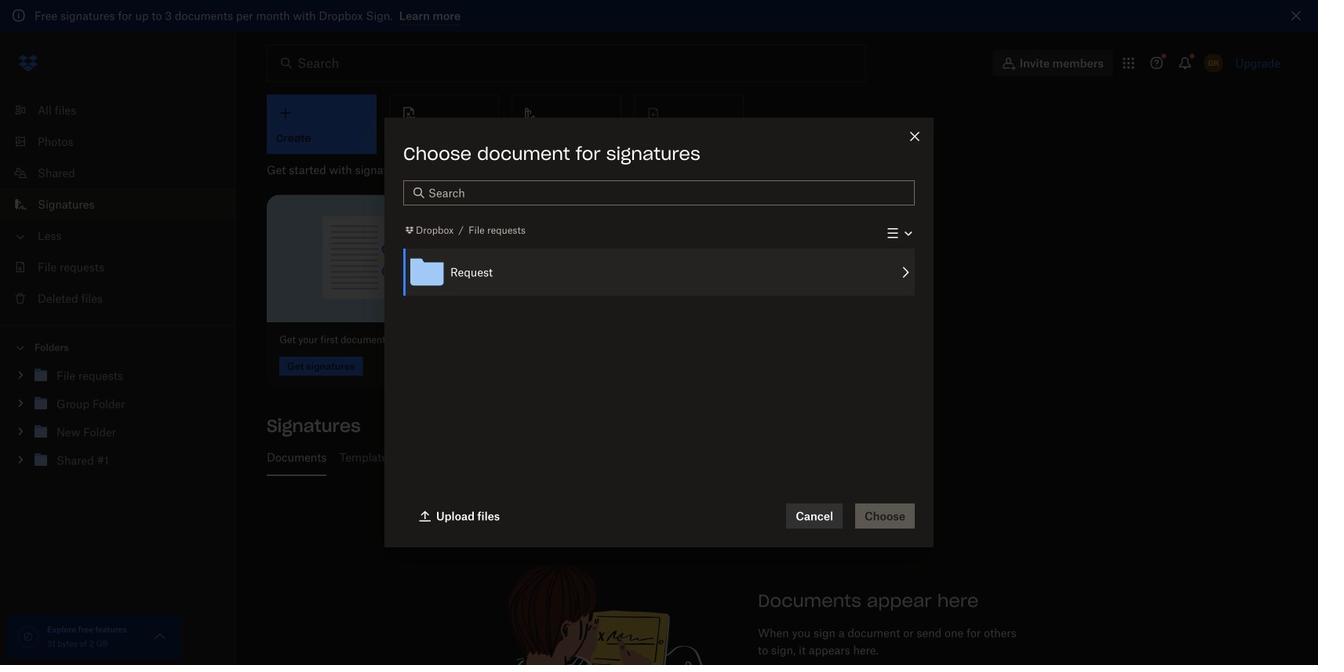 Task type: vqa. For each thing, say whether or not it's contained in the screenshot.
the 'Search in folder "Dropbox"' 'text box'
no



Task type: locate. For each thing, give the bounding box(es) containing it.
group
[[0, 359, 236, 487]]

dialog
[[385, 118, 934, 548]]

less image
[[13, 229, 28, 245]]

Search text field
[[429, 184, 906, 202]]

tab list
[[261, 439, 1287, 477]]

list item
[[0, 189, 236, 220]]

alert
[[0, 0, 1319, 32]]

list
[[0, 85, 236, 325]]

dropbox image
[[13, 47, 44, 79]]



